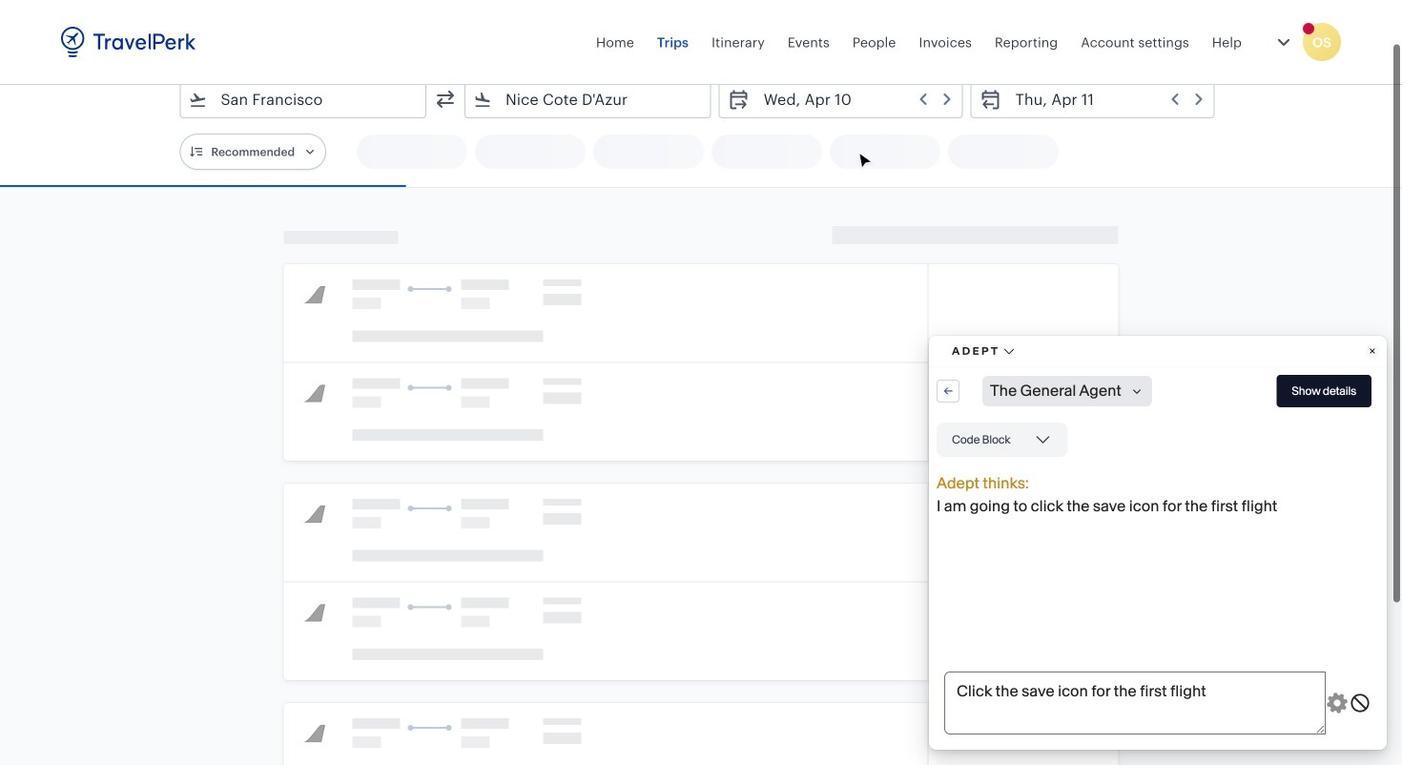 Task type: locate. For each thing, give the bounding box(es) containing it.
From search field
[[207, 72, 401, 103]]

Depart field
[[750, 72, 955, 103]]



Task type: describe. For each thing, give the bounding box(es) containing it.
Return field
[[1002, 72, 1206, 103]]

To search field
[[492, 72, 686, 103]]



Task type: vqa. For each thing, say whether or not it's contained in the screenshot.
depart field
yes



